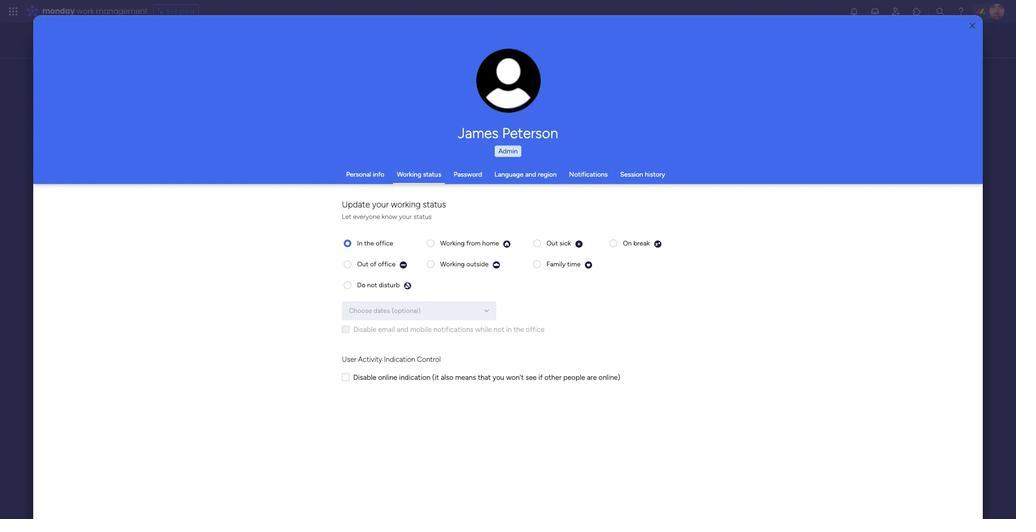Task type: describe. For each thing, give the bounding box(es) containing it.
dates
[[374, 307, 390, 315]]

2 vertical spatial status
[[414, 212, 432, 220]]

other
[[545, 373, 562, 382]]

sick
[[560, 239, 571, 247]]

monday
[[42, 6, 75, 17]]

session
[[620, 170, 643, 178]]

time
[[567, 260, 581, 268]]

admin
[[498, 147, 518, 155]]

james!
[[83, 31, 104, 39]]

on break
[[623, 239, 650, 247]]

working for working outside
[[440, 260, 465, 268]]

invite members image
[[891, 7, 901, 16]]

2 horizontal spatial your
[[399, 212, 412, 220]]

family time
[[547, 260, 581, 268]]

james
[[458, 124, 499, 142]]

management down marketing plan
[[241, 189, 280, 198]]

management up in
[[504, 300, 546, 309]]

working status link
[[397, 170, 441, 178]]

of
[[370, 260, 376, 268]]

people
[[563, 373, 585, 382]]

family
[[547, 260, 566, 268]]

p
[[454, 291, 461, 305]]

1 main from the left
[[136, 189, 150, 198]]

see plans
[[166, 7, 195, 15]]

notifications
[[433, 325, 473, 334]]

everyone
[[353, 212, 380, 220]]

public board image for marketing plan
[[213, 173, 223, 184]]

indication
[[384, 355, 415, 363]]

home
[[482, 239, 499, 247]]

let
[[342, 212, 351, 220]]

see
[[166, 7, 177, 15]]

notifications link
[[569, 170, 608, 178]]

game
[[122, 174, 143, 183]]

preview image for working from home
[[503, 240, 511, 248]]

2 workspace from the left
[[303, 189, 335, 198]]

plan
[[264, 174, 279, 183]]

0 vertical spatial not
[[367, 281, 377, 289]]

preview image for out sick
[[575, 240, 583, 248]]

working status
[[397, 170, 441, 178]]

select product image
[[9, 7, 18, 16]]

user
[[342, 355, 356, 363]]

1 horizontal spatial the
[[514, 325, 524, 334]]

quick search results list box
[[49, 89, 813, 215]]

online
[[378, 373, 397, 382]]

inbox image
[[870, 7, 880, 16]]

working outside
[[440, 260, 489, 268]]

trading
[[75, 174, 102, 183]]

from
[[466, 239, 481, 247]]

preview image for working outside
[[492, 261, 501, 269]]

2 main from the left
[[287, 189, 302, 198]]

you
[[493, 373, 504, 382]]

do not disturb
[[357, 281, 400, 289]]

workspace image
[[446, 287, 469, 309]]

do
[[357, 281, 366, 289]]

work management > main workspace for component icon
[[225, 189, 335, 198]]

disturb
[[379, 281, 400, 289]]

preview image for on break
[[654, 240, 662, 248]]

management up good evening, james! quickly access your recent boards, inbox and workspaces
[[96, 6, 148, 17]]

region
[[538, 170, 557, 178]]

on
[[623, 239, 632, 247]]

choose dates (optional)
[[349, 307, 421, 315]]

and inside good evening, james! quickly access your recent boards, inbox and workspaces
[[180, 41, 193, 50]]

preview image for out of office
[[399, 261, 407, 269]]

2 vertical spatial office
[[526, 325, 545, 334]]

marketing plan
[[227, 174, 279, 183]]

history
[[645, 170, 665, 178]]

management down trading card game
[[89, 189, 128, 198]]

add to favorites image for marketing plan
[[332, 174, 342, 183]]

card
[[103, 174, 120, 183]]

disable email and mobile notifications while not in the office
[[353, 325, 545, 334]]

1 vertical spatial your
[[372, 199, 389, 209]]

access
[[66, 41, 89, 50]]

trading card game
[[75, 174, 143, 183]]

office for in the office
[[376, 239, 393, 247]]

disable for disable online indication (it also means that you won't see if other people are online)
[[353, 373, 376, 382]]

close image
[[970, 22, 975, 29]]

apps image
[[912, 7, 922, 16]]

(optional)
[[392, 307, 421, 315]]

james peterson button
[[378, 124, 639, 142]]

if
[[538, 373, 543, 382]]

evening,
[[56, 31, 81, 39]]

recent
[[108, 41, 130, 50]]

session history
[[620, 170, 665, 178]]

1 vertical spatial not
[[494, 325, 504, 334]]

language
[[495, 170, 524, 178]]

working
[[391, 199, 421, 209]]

control
[[417, 355, 441, 363]]

james peterson image
[[990, 4, 1005, 19]]

in
[[357, 239, 363, 247]]

online)
[[599, 373, 620, 382]]

picture
[[499, 94, 518, 101]]

work up james!
[[77, 6, 94, 17]]

inbox
[[159, 41, 178, 50]]

password
[[454, 170, 482, 178]]

your inside good evening, james! quickly access your recent boards, inbox and workspaces
[[91, 41, 106, 50]]

component image
[[213, 188, 221, 197]]



Task type: locate. For each thing, give the bounding box(es) containing it.
0 horizontal spatial the
[[364, 239, 374, 247]]

0 vertical spatial component image
[[61, 188, 70, 197]]

2 vertical spatial and
[[397, 325, 409, 334]]

monday work management
[[42, 6, 148, 17]]

activity
[[358, 355, 382, 363]]

change
[[488, 86, 510, 93]]

and left "region"
[[525, 170, 536, 178]]

0 horizontal spatial add to favorites image
[[181, 174, 190, 183]]

not right do
[[367, 281, 377, 289]]

2 > from the left
[[282, 189, 286, 198]]

status
[[423, 170, 441, 178], [423, 199, 446, 209], [414, 212, 432, 220]]

work down trading
[[73, 189, 88, 198]]

(it
[[432, 373, 439, 382]]

1 horizontal spatial workspace
[[303, 189, 335, 198]]

working left outside
[[440, 260, 465, 268]]

status left password on the left top of page
[[423, 170, 441, 178]]

see plans button
[[153, 4, 199, 19]]

1 vertical spatial component image
[[475, 301, 484, 309]]

break
[[634, 239, 650, 247]]

workspaces
[[195, 41, 235, 50]]

while
[[475, 325, 492, 334]]

office up out of office
[[376, 239, 393, 247]]

preview image right "break"
[[654, 240, 662, 248]]

1 horizontal spatial and
[[397, 325, 409, 334]]

0 horizontal spatial >
[[130, 189, 134, 198]]

1 horizontal spatial work management > main workspace
[[225, 189, 335, 198]]

0 vertical spatial the
[[364, 239, 374, 247]]

1 vertical spatial out
[[357, 260, 368, 268]]

0 horizontal spatial out
[[357, 260, 368, 268]]

work
[[77, 6, 94, 17], [73, 189, 88, 198], [225, 189, 239, 198], [487, 300, 502, 309]]

out left sick
[[547, 239, 558, 247]]

indication
[[399, 373, 430, 382]]

0 vertical spatial and
[[180, 41, 193, 50]]

1 horizontal spatial not
[[494, 325, 504, 334]]

0 vertical spatial your
[[91, 41, 106, 50]]

peterson
[[502, 124, 558, 142]]

status down working
[[414, 212, 432, 220]]

working up working
[[397, 170, 421, 178]]

0 vertical spatial working
[[397, 170, 421, 178]]

1 vertical spatial working
[[440, 239, 465, 247]]

also
[[441, 373, 453, 382]]

component image for work management > main workspace
[[61, 188, 70, 197]]

1 disable from the top
[[353, 325, 376, 334]]

work management > main workspace down plan
[[225, 189, 335, 198]]

2 vertical spatial your
[[399, 212, 412, 220]]

0 horizontal spatial and
[[180, 41, 193, 50]]

language and region link
[[495, 170, 557, 178]]

1 horizontal spatial main
[[287, 189, 302, 198]]

1 work management > main workspace from the left
[[73, 189, 184, 198]]

james peterson
[[458, 124, 558, 142]]

0 horizontal spatial work management > main workspace
[[73, 189, 184, 198]]

2 work management > main workspace from the left
[[225, 189, 335, 198]]

out for out of office
[[357, 260, 368, 268]]

preview image
[[503, 240, 511, 248], [654, 240, 662, 248], [399, 261, 407, 269]]

1 vertical spatial office
[[378, 260, 396, 268]]

update
[[342, 199, 370, 209]]

info
[[373, 170, 384, 178]]

and right inbox
[[180, 41, 193, 50]]

1 horizontal spatial public board image
[[213, 173, 223, 184]]

personal info
[[346, 170, 384, 178]]

1 vertical spatial disable
[[353, 373, 376, 382]]

out
[[547, 239, 558, 247], [357, 260, 368, 268]]

means
[[455, 373, 476, 382]]

2 vertical spatial working
[[440, 260, 465, 268]]

and right "email"
[[397, 325, 409, 334]]

office right of
[[378, 260, 396, 268]]

email
[[378, 325, 395, 334]]

0 horizontal spatial your
[[91, 41, 106, 50]]

plans
[[179, 7, 195, 15]]

1 vertical spatial the
[[514, 325, 524, 334]]

status right working
[[423, 199, 446, 209]]

add to favorites image
[[181, 174, 190, 183], [332, 174, 342, 183]]

>
[[130, 189, 134, 198], [282, 189, 286, 198]]

preview image
[[575, 240, 583, 248], [492, 261, 501, 269], [584, 261, 593, 269], [404, 282, 412, 290]]

0 vertical spatial out
[[547, 239, 558, 247]]

working for working from home
[[440, 239, 465, 247]]

disable
[[353, 325, 376, 334], [353, 373, 376, 382]]

boards,
[[132, 41, 157, 50]]

work management
[[487, 300, 546, 309]]

work right component icon
[[225, 189, 239, 198]]

good evening, james! quickly access your recent boards, inbox and workspaces
[[38, 31, 235, 50]]

work up the while
[[487, 300, 502, 309]]

1 workspace from the left
[[152, 189, 184, 198]]

won't
[[506, 373, 524, 382]]

that
[[478, 373, 491, 382]]

0 vertical spatial office
[[376, 239, 393, 247]]

component image for work management
[[475, 301, 484, 309]]

main
[[136, 189, 150, 198], [287, 189, 302, 198]]

office right in
[[526, 325, 545, 334]]

public board image for trading card game
[[61, 173, 72, 184]]

in
[[506, 325, 512, 334]]

1 public board image from the left
[[61, 173, 72, 184]]

preview image for family time
[[584, 261, 593, 269]]

user activity indication control
[[342, 355, 441, 363]]

add to favorites image for trading card game
[[181, 174, 190, 183]]

preview image right outside
[[492, 261, 501, 269]]

0 horizontal spatial public board image
[[61, 173, 72, 184]]

search everything image
[[935, 7, 945, 16]]

working from home
[[440, 239, 499, 247]]

james peterson dialog
[[33, 15, 983, 519]]

personal info link
[[346, 170, 384, 178]]

1 horizontal spatial >
[[282, 189, 286, 198]]

1 horizontal spatial add to favorites image
[[332, 174, 342, 183]]

update your working status let everyone know your status
[[342, 199, 446, 220]]

are
[[587, 373, 597, 382]]

public board image
[[61, 173, 72, 184], [213, 173, 223, 184]]

session history link
[[620, 170, 665, 178]]

not left in
[[494, 325, 504, 334]]

0 horizontal spatial not
[[367, 281, 377, 289]]

language and region
[[495, 170, 557, 178]]

disable down activity
[[353, 373, 376, 382]]

choose
[[349, 307, 372, 315]]

your down working
[[399, 212, 412, 220]]

marketing
[[227, 174, 262, 183]]

1 horizontal spatial preview image
[[503, 240, 511, 248]]

component image
[[61, 188, 70, 197], [475, 301, 484, 309]]

and
[[180, 41, 193, 50], [525, 170, 536, 178], [397, 325, 409, 334]]

work management > main workspace down the game
[[73, 189, 184, 198]]

1 add to favorites image from the left
[[181, 174, 190, 183]]

1 horizontal spatial component image
[[475, 301, 484, 309]]

0 horizontal spatial main
[[136, 189, 150, 198]]

2 horizontal spatial and
[[525, 170, 536, 178]]

2 disable from the top
[[353, 373, 376, 382]]

out for out sick
[[547, 239, 558, 247]]

preview image right time
[[584, 261, 593, 269]]

profile
[[511, 86, 528, 93]]

preview image right home
[[503, 240, 511, 248]]

disable down choose
[[353, 325, 376, 334]]

1 horizontal spatial out
[[547, 239, 558, 247]]

the
[[364, 239, 374, 247], [514, 325, 524, 334]]

0 horizontal spatial component image
[[61, 188, 70, 197]]

password link
[[454, 170, 482, 178]]

working left from at the top left
[[440, 239, 465, 247]]

your down james!
[[91, 41, 106, 50]]

help image
[[956, 7, 966, 16]]

work management > main workspace for component image related to work management > main workspace
[[73, 189, 184, 198]]

1 horizontal spatial your
[[372, 199, 389, 209]]

management
[[96, 6, 148, 17], [89, 189, 128, 198], [241, 189, 280, 198], [504, 300, 546, 309]]

1 vertical spatial and
[[525, 170, 536, 178]]

in the office
[[357, 239, 393, 247]]

0 horizontal spatial workspace
[[152, 189, 184, 198]]

1 > from the left
[[130, 189, 134, 198]]

working for working status
[[397, 170, 421, 178]]

preview image up disturb
[[399, 261, 407, 269]]

office
[[376, 239, 393, 247], [378, 260, 396, 268], [526, 325, 545, 334]]

out sick
[[547, 239, 571, 247]]

0 horizontal spatial preview image
[[399, 261, 407, 269]]

your up know
[[372, 199, 389, 209]]

outside
[[466, 260, 489, 268]]

notifications image
[[850, 7, 859, 16]]

disable online indication (it also means that you won't see if other people are online)
[[353, 373, 620, 382]]

1 vertical spatial status
[[423, 199, 446, 209]]

see
[[526, 373, 537, 382]]

disable for disable email and mobile notifications while not in the office
[[353, 325, 376, 334]]

0 vertical spatial disable
[[353, 325, 376, 334]]

2 horizontal spatial preview image
[[654, 240, 662, 248]]

public board image left trading
[[61, 173, 72, 184]]

2 add to favorites image from the left
[[332, 174, 342, 183]]

know
[[382, 212, 397, 220]]

good
[[38, 31, 55, 39]]

preview image right sick
[[575, 240, 583, 248]]

2 public board image from the left
[[213, 173, 223, 184]]

out of office
[[357, 260, 396, 268]]

quickly
[[38, 41, 64, 50]]

out left of
[[357, 260, 368, 268]]

preview image right disturb
[[404, 282, 412, 290]]

change profile picture button
[[476, 48, 541, 113]]

personal
[[346, 170, 371, 178]]

public board image up component icon
[[213, 173, 223, 184]]

preview image for do not disturb
[[404, 282, 412, 290]]

0 vertical spatial status
[[423, 170, 441, 178]]

change profile picture
[[488, 86, 528, 101]]

office for out of office
[[378, 260, 396, 268]]

mobile
[[410, 325, 432, 334]]



Task type: vqa. For each thing, say whether or not it's contained in the screenshot.
James! at the top of page
yes



